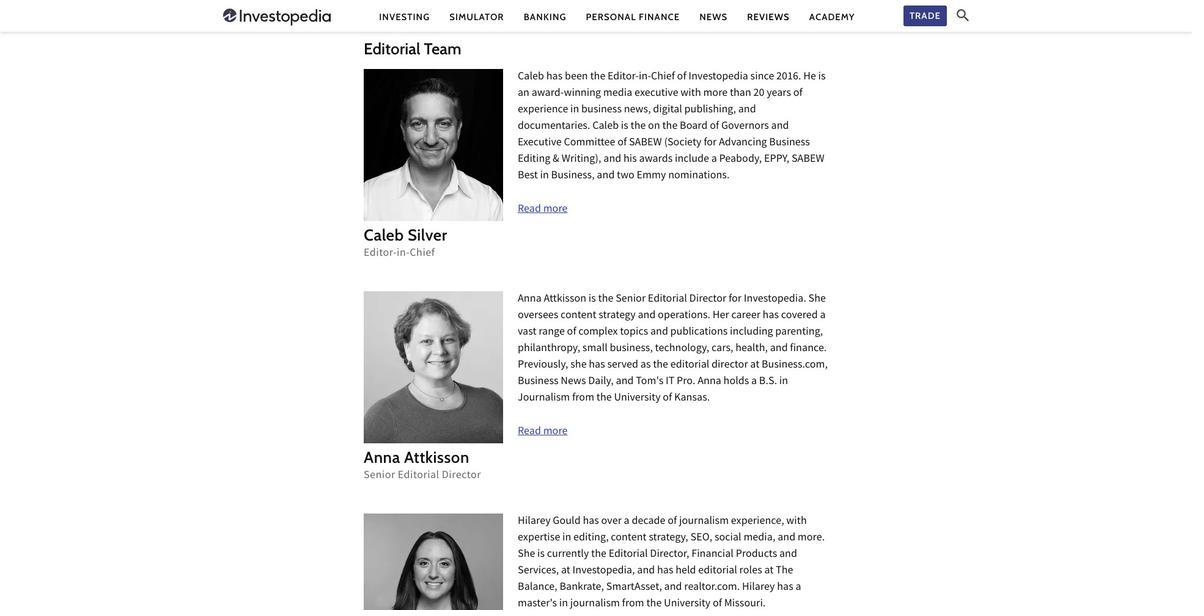 Task type: describe. For each thing, give the bounding box(es) containing it.
team
[[424, 39, 462, 59]]

master's
[[518, 597, 557, 611]]

is right he
[[819, 69, 826, 85]]

2 horizontal spatial anna
[[698, 374, 722, 391]]

an
[[518, 85, 530, 102]]

a right the over
[[624, 514, 630, 531]]

1 horizontal spatial journalism
[[679, 514, 729, 531]]

has left held
[[657, 564, 674, 580]]

digital
[[653, 102, 683, 118]]

editorial inside hilarey gould has over a decade of journalism experience, with expertise in editing, content strategy, seo, social media, and more. she is currently the editorial director, financial products and services, at investopedia, and has held editorial roles at the balance, bankrate, smartasset, and realtor.com. hilarey has a master's in journalism from the university of missouri.
[[609, 547, 648, 564]]

2016.
[[777, 69, 802, 85]]

she inside anna attkisson is the senior editorial director for investopedia. she oversees content strategy and operations. her career has covered a vast range of complex topics and publications including parenting, philanthropy, small business, technology, cars, health, and finance. previously, she has served as the editorial director at business.com, business news daily, and tom's it pro. anna holds a b.s. in journalism from the university of kansas.
[[809, 291, 826, 308]]

services,
[[518, 564, 559, 580]]

the left on
[[631, 118, 646, 135]]

cars,
[[712, 341, 734, 358]]

director inside anna attkisson is the senior editorial director for investopedia. she oversees content strategy and operations. her career has covered a vast range of complex topics and publications including parenting, philanthropy, small business, technology, cars, health, and finance. previously, she has served as the editorial director at business.com, business news daily, and tom's it pro. anna holds a b.s. in journalism from the university of kansas.
[[690, 291, 727, 308]]

editorial inside anna attkisson is the senior editorial director for investopedia. she oversees content strategy and operations. her career has covered a vast range of complex topics and publications including parenting, philanthropy, small business, technology, cars, health, and finance. previously, she has served as the editorial director at business.com, business news daily, and tom's it pro. anna holds a b.s. in journalism from the university of kansas.
[[671, 358, 710, 374]]

&
[[553, 151, 560, 168]]

of left kansas.
[[663, 391, 672, 407]]

health,
[[736, 341, 768, 358]]

in- inside caleb silver editor-in-chief
[[397, 246, 410, 262]]

experience,
[[731, 514, 784, 531]]

advancing
[[719, 135, 767, 151]]

is inside hilarey gould has over a decade of journalism experience, with expertise in editing, content strategy, seo, social media, and more. she is currently the editorial director, financial products and services, at investopedia, and has held editorial roles at the balance, bankrate, smartasset, and realtor.com. hilarey has a master's in journalism from the university of missouri.
[[538, 547, 545, 564]]

topics
[[620, 325, 648, 341]]

read more for silver
[[518, 202, 568, 218]]

she
[[571, 358, 587, 374]]

business,
[[610, 341, 653, 358]]

has left the over
[[583, 514, 599, 531]]

currently
[[547, 547, 589, 564]]

the down served in the bottom right of the page
[[597, 391, 612, 407]]

small
[[583, 341, 608, 358]]

finance
[[639, 11, 680, 22]]

bankrate,
[[560, 580, 604, 597]]

2 horizontal spatial at
[[765, 564, 774, 580]]

the
[[776, 564, 794, 580]]

investing
[[379, 11, 430, 22]]

from inside anna attkisson is the senior editorial director for investopedia. she oversees content strategy and operations. her career has covered a vast range of complex topics and publications including parenting, philanthropy, small business, technology, cars, health, and finance. previously, she has served as the editorial director at business.com, business news daily, and tom's it pro. anna holds a b.s. in journalism from the university of kansas.
[[572, 391, 595, 407]]

writing),
[[562, 151, 602, 168]]

director inside anna attkisson senior editorial director
[[442, 468, 481, 485]]

governors
[[722, 118, 769, 135]]

0 horizontal spatial at
[[561, 564, 571, 580]]

of right board
[[710, 118, 719, 135]]

vast
[[518, 325, 537, 341]]

20
[[754, 85, 765, 102]]

b.s.
[[760, 374, 777, 391]]

served
[[608, 358, 639, 374]]

caleb inside caleb has been the editor-in-chief of investopedia since 2016. he is an award-winning media executive with more than 20 years of experience in business news, digital publishing, and documentaries. caleb is the on the board of governors and executive committee of sabew (society for advancing business editing & writing), and his awards include a peabody, eppy, sabew best in business, and two emmy nominations.
[[593, 118, 619, 135]]

simulator
[[450, 11, 504, 22]]

content inside hilarey gould has over a decade of journalism experience, with expertise in editing, content strategy, seo, social media, and more. she is currently the editorial director, financial products and services, at investopedia, and has held editorial roles at the balance, bankrate, smartasset, and realtor.com. hilarey has a master's in journalism from the university of missouri.
[[611, 531, 647, 547]]

in- inside caleb has been the editor-in-chief of investopedia since 2016. he is an award-winning media executive with more than 20 years of experience in business news, digital publishing, and documentaries. caleb is the on the board of governors and executive committee of sabew (society for advancing business editing & writing), and his awards include a peabody, eppy, sabew best in business, and two emmy nominations.
[[639, 69, 651, 85]]

banking
[[524, 11, 567, 22]]

in inside anna attkisson is the senior editorial director for investopedia. she oversees content strategy and operations. her career has covered a vast range of complex topics and publications including parenting, philanthropy, small business, technology, cars, health, and finance. previously, she has served as the editorial director at business.com, business news daily, and tom's it pro. anna holds a b.s. in journalism from the university of kansas.
[[780, 374, 788, 391]]

kansas.
[[675, 391, 710, 407]]

strategy,
[[649, 531, 689, 547]]

and inside for media inquiries and interview requests, please contact press@investopedia.com
[[456, 6, 474, 20]]

simulator link
[[450, 11, 504, 24]]

university inside hilarey gould has over a decade of journalism experience, with expertise in editing, content strategy, seo, social media, and more. she is currently the editorial director, financial products and services, at investopedia, and has held editorial roles at the balance, bankrate, smartasset, and realtor.com. hilarey has a master's in journalism from the university of missouri.
[[664, 597, 711, 611]]

with inside hilarey gould has over a decade of journalism experience, with expertise in editing, content strategy, seo, social media, and more. she is currently the editorial director, financial products and services, at investopedia, and has held editorial roles at the balance, bankrate, smartasset, and realtor.com. hilarey has a master's in journalism from the university of missouri.
[[787, 514, 807, 531]]

news link
[[700, 11, 728, 24]]

investopedia.
[[744, 291, 807, 308]]

daily,
[[588, 374, 614, 391]]

strategy
[[599, 308, 636, 325]]

range
[[539, 325, 565, 341]]

best
[[518, 168, 538, 184]]

tom's
[[636, 374, 664, 391]]

trade link
[[904, 5, 947, 26]]

she inside hilarey gould has over a decade of journalism experience, with expertise in editing, content strategy, seo, social media, and more. she is currently the editorial director, financial products and services, at investopedia, and has held editorial roles at the balance, bankrate, smartasset, and realtor.com. hilarey has a master's in journalism from the university of missouri.
[[518, 547, 535, 564]]

journalism
[[518, 391, 570, 407]]

publications
[[671, 325, 728, 341]]

social
[[715, 531, 742, 547]]

for
[[364, 6, 379, 20]]

has right she
[[589, 358, 605, 374]]

parenting,
[[776, 325, 823, 341]]

gould
[[553, 514, 581, 531]]

he
[[804, 69, 816, 85]]

two emmy
[[617, 168, 666, 184]]

news,
[[624, 102, 651, 118]]

for media inquiries and interview requests, please contact press@investopedia.com
[[364, 6, 754, 23]]

since
[[751, 69, 775, 85]]

0 vertical spatial hilarey
[[518, 514, 551, 531]]

editor- inside caleb silver editor-in-chief
[[364, 246, 397, 262]]

missouri.
[[725, 597, 766, 611]]

caleb has
[[518, 69, 563, 85]]

eppy,
[[764, 151, 790, 168]]

in right master's
[[560, 597, 568, 611]]

nominations.
[[669, 168, 730, 184]]

reviews link
[[748, 11, 790, 24]]

of right committee
[[618, 135, 627, 151]]

documentaries.
[[518, 118, 590, 135]]

of up digital
[[677, 69, 687, 85]]

editorial inside anna attkisson is the senior editorial director for investopedia. she oversees content strategy and operations. her career has covered a vast range of complex topics and publications including parenting, philanthropy, small business, technology, cars, health, and finance. previously, she has served as the editorial director at business.com, business news daily, and tom's it pro. anna holds a b.s. in journalism from the university of kansas.
[[648, 291, 687, 308]]

oversees
[[518, 308, 559, 325]]

read for anna attkisson
[[518, 424, 541, 441]]

in left editing,
[[563, 531, 571, 547]]

previously,
[[518, 358, 569, 374]]

caleb inside caleb silver editor-in-chief
[[364, 226, 404, 246]]

at inside anna attkisson is the senior editorial director for investopedia. she oversees content strategy and operations. her career has covered a vast range of complex topics and publications including parenting, philanthropy, small business, technology, cars, health, and finance. previously, she has served as the editorial director at business.com, business news daily, and tom's it pro. anna holds a b.s. in journalism from the university of kansas.
[[751, 358, 760, 374]]

his
[[624, 151, 637, 168]]

academy
[[810, 11, 855, 22]]

as
[[641, 358, 651, 374]]

the right on
[[663, 118, 678, 135]]

caleb has been the editor-in-chief of investopedia since 2016. he is an award-winning media executive with more than 20 years of experience in business news, digital publishing, and documentaries. caleb is the on the board of governors and executive committee of sabew (society for advancing business editing & writing), and his awards include a peabody, eppy, sabew best in business, and two emmy nominations.
[[518, 69, 826, 184]]

the right been
[[590, 69, 606, 85]]

been
[[565, 69, 588, 85]]

director
[[712, 358, 748, 374]]

anna attkisson is the senior editorial director for investopedia. she oversees content strategy and operations. her career has covered a vast range of complex topics and publications including parenting, philanthropy, small business, technology, cars, health, and finance. previously, she has served as the editorial director at business.com, business news daily, and tom's it pro. anna holds a b.s. in journalism from the university of kansas.
[[518, 291, 828, 407]]

reviews
[[748, 11, 790, 22]]

director,
[[650, 547, 690, 564]]

publishing,
[[685, 102, 736, 118]]

1 horizontal spatial sabew
[[792, 151, 825, 168]]

more for caleb silver
[[543, 202, 568, 218]]

banking link
[[524, 11, 567, 24]]

seo,
[[691, 531, 713, 547]]

trade
[[910, 10, 941, 21]]



Task type: vqa. For each thing, say whether or not it's contained in the screenshot.
the bottom 'Attkisson'
yes



Task type: locate. For each thing, give the bounding box(es) containing it.
0 vertical spatial journalism
[[679, 514, 729, 531]]

1 horizontal spatial hilarey
[[742, 580, 775, 597]]

award-
[[532, 85, 564, 102]]

read more link for anna attkisson
[[518, 424, 568, 441]]

in-
[[639, 69, 651, 85], [397, 246, 410, 262]]

decade
[[632, 514, 666, 531]]

1 horizontal spatial at
[[751, 358, 760, 374]]

0 vertical spatial university
[[614, 391, 661, 407]]

1 horizontal spatial business
[[770, 135, 810, 151]]

she up balance,
[[518, 547, 535, 564]]

2 vertical spatial more
[[543, 424, 568, 441]]

than
[[730, 85, 752, 102]]

over
[[602, 514, 622, 531]]

editorial
[[364, 39, 421, 59], [648, 291, 687, 308], [398, 468, 440, 485], [609, 547, 648, 564]]

0 vertical spatial director
[[690, 291, 727, 308]]

attkisson
[[544, 291, 587, 308], [404, 449, 470, 468]]

editorial right held
[[699, 564, 738, 580]]

read more link for caleb silver
[[518, 202, 568, 218]]

0 vertical spatial for
[[704, 135, 717, 151]]

expertise
[[518, 531, 560, 547]]

is
[[819, 69, 826, 85], [621, 118, 629, 135], [589, 291, 596, 308], [538, 547, 545, 564]]

technology,
[[655, 341, 710, 358]]

0 horizontal spatial in-
[[397, 246, 410, 262]]

content right editing,
[[611, 531, 647, 547]]

has right "career"
[[763, 308, 779, 325]]

in left the business
[[571, 102, 579, 118]]

of right decade
[[668, 514, 677, 531]]

0 horizontal spatial chief
[[410, 246, 435, 262]]

1 horizontal spatial she
[[809, 291, 826, 308]]

senior inside anna attkisson is the senior editorial director for investopedia. she oversees content strategy and operations. her career has covered a vast range of complex topics and publications including parenting, philanthropy, small business, technology, cars, health, and finance. previously, she has served as the editorial director at business.com, business news daily, and tom's it pro. anna holds a b.s. in journalism from the university of kansas.
[[616, 291, 646, 308]]

0 horizontal spatial university
[[614, 391, 661, 407]]

she
[[809, 291, 826, 308], [518, 547, 535, 564]]

2 read more link from the top
[[518, 424, 568, 441]]

1 horizontal spatial chief
[[651, 69, 675, 85]]

1 vertical spatial read more link
[[518, 424, 568, 441]]

for inside caleb has been the editor-in-chief of investopedia since 2016. he is an award-winning media executive with more than 20 years of experience in business news, digital publishing, and documentaries. caleb is the on the board of governors and executive committee of sabew (society for advancing business editing & writing), and his awards include a peabody, eppy, sabew best in business, and two emmy nominations.
[[704, 135, 717, 151]]

1 horizontal spatial news
[[700, 11, 728, 22]]

0 vertical spatial read
[[518, 202, 541, 218]]

media,
[[744, 531, 776, 547]]

a right include
[[712, 151, 717, 168]]

in- down silver
[[397, 246, 410, 262]]

read more link down best
[[518, 202, 568, 218]]

1 vertical spatial for
[[729, 291, 742, 308]]

1 vertical spatial journalism
[[571, 597, 620, 611]]

chief up digital
[[651, 69, 675, 85]]

of right range
[[567, 325, 577, 341]]

a left b.s.
[[752, 374, 757, 391]]

for inside anna attkisson is the senior editorial director for investopedia. she oversees content strategy and operations. her career has covered a vast range of complex topics and publications including parenting, philanthropy, small business, technology, cars, health, and finance. previously, she has served as the editorial director at business.com, business news daily, and tom's it pro. anna holds a b.s. in journalism from the university of kansas.
[[729, 291, 742, 308]]

her
[[713, 308, 730, 325]]

more inside caleb has been the editor-in-chief of investopedia since 2016. he is an award-winning media executive with more than 20 years of experience in business news, digital publishing, and documentaries. caleb is the on the board of governors and executive committee of sabew (society for advancing business editing & writing), and his awards include a peabody, eppy, sabew best in business, and two emmy nominations.
[[704, 85, 728, 102]]

1 horizontal spatial content
[[611, 531, 647, 547]]

1 vertical spatial news
[[561, 374, 586, 391]]

0 horizontal spatial editor-
[[364, 246, 397, 262]]

read more down best
[[518, 202, 568, 218]]

a
[[712, 151, 717, 168], [820, 308, 826, 325], [752, 374, 757, 391], [624, 514, 630, 531], [796, 580, 802, 597]]

read more link
[[518, 202, 568, 218], [518, 424, 568, 441]]

the right the currently
[[591, 547, 607, 564]]

1 vertical spatial from
[[622, 597, 645, 611]]

1 horizontal spatial editor-
[[608, 69, 639, 85]]

smartasset,
[[607, 580, 662, 597]]

please
[[568, 6, 598, 20]]

0 vertical spatial content
[[561, 308, 597, 325]]

chief inside caleb silver editor-in-chief
[[410, 246, 435, 262]]

investing link
[[379, 11, 430, 24]]

chief inside caleb has been the editor-in-chief of investopedia since 2016. he is an award-winning media executive with more than 20 years of experience in business news, digital publishing, and documentaries. caleb is the on the board of governors and executive committee of sabew (society for advancing business editing & writing), and his awards include a peabody, eppy, sabew best in business, and two emmy nominations.
[[651, 69, 675, 85]]

sabew up two emmy
[[629, 135, 662, 151]]

hilarey gould has over a decade of journalism experience, with expertise in editing, content strategy, seo, social media, and more. she is currently the editorial director, financial products and services, at investopedia, and has held editorial roles at the balance, bankrate, smartasset, and realtor.com. hilarey has a master's in journalism from the university of missouri.
[[518, 514, 825, 611]]

business for silver
[[770, 135, 810, 151]]

1 horizontal spatial with
[[787, 514, 807, 531]]

1 vertical spatial business
[[518, 374, 559, 391]]

media inside for media inquiries and interview requests, please contact press@investopedia.com
[[382, 6, 411, 20]]

caleb silver editor-in-chief
[[364, 226, 447, 262]]

hilarey left the
[[742, 580, 775, 597]]

1 horizontal spatial for
[[729, 291, 742, 308]]

with up board
[[681, 85, 701, 102]]

0 horizontal spatial from
[[572, 391, 595, 407]]

roles
[[740, 564, 763, 580]]

1 horizontal spatial senior
[[616, 291, 646, 308]]

0 horizontal spatial for
[[704, 135, 717, 151]]

is left on
[[621, 118, 629, 135]]

more for anna attkisson
[[543, 424, 568, 441]]

more down journalism
[[543, 424, 568, 441]]

1 vertical spatial read more
[[518, 424, 568, 441]]

a inside caleb has been the editor-in-chief of investopedia since 2016. he is an award-winning media executive with more than 20 years of experience in business news, digital publishing, and documentaries. caleb is the on the board of governors and executive committee of sabew (society for advancing business editing & writing), and his awards include a peabody, eppy, sabew best in business, and two emmy nominations.
[[712, 151, 717, 168]]

academy link
[[810, 11, 855, 24]]

1 read more from the top
[[518, 202, 568, 218]]

1 vertical spatial senior
[[364, 468, 396, 485]]

in- up the news,
[[639, 69, 651, 85]]

holds
[[724, 374, 750, 391]]

in
[[571, 102, 579, 118], [540, 168, 549, 184], [780, 374, 788, 391], [563, 531, 571, 547], [560, 597, 568, 611]]

with inside caleb has been the editor-in-chief of investopedia since 2016. he is an award-winning media executive with more than 20 years of experience in business news, digital publishing, and documentaries. caleb is the on the board of governors and executive committee of sabew (society for advancing business editing & writing), and his awards include a peabody, eppy, sabew best in business, and two emmy nominations.
[[681, 85, 701, 102]]

business inside anna attkisson is the senior editorial director for investopedia. she oversees content strategy and operations. her career has covered a vast range of complex topics and publications including parenting, philanthropy, small business, technology, cars, health, and finance. previously, she has served as the editorial director at business.com, business news daily, and tom's it pro. anna holds a b.s. in journalism from the university of kansas.
[[518, 374, 559, 391]]

caleb left the news,
[[593, 118, 619, 135]]

0 vertical spatial editor-
[[608, 69, 639, 85]]

1 vertical spatial chief
[[410, 246, 435, 262]]

for up including
[[729, 291, 742, 308]]

0 vertical spatial media
[[382, 6, 411, 20]]

1 horizontal spatial media
[[604, 85, 633, 102]]

press@investopedia.com
[[638, 6, 754, 23]]

0 vertical spatial read more link
[[518, 202, 568, 218]]

financial
[[692, 547, 734, 564]]

1 read from the top
[[518, 202, 541, 218]]

peabody,
[[720, 151, 762, 168]]

hilarey left gould
[[518, 514, 551, 531]]

anna
[[518, 291, 542, 308], [698, 374, 722, 391], [364, 449, 400, 468]]

0 vertical spatial in-
[[639, 69, 651, 85]]

0 horizontal spatial anna
[[364, 449, 400, 468]]

0 vertical spatial business
[[770, 135, 810, 151]]

business right advancing
[[770, 135, 810, 151]]

read
[[518, 202, 541, 218], [518, 424, 541, 441]]

attkisson inside anna attkisson is the senior editorial director for investopedia. she oversees content strategy and operations. her career has covered a vast range of complex topics and publications including parenting, philanthropy, small business, technology, cars, health, and finance. previously, she has served as the editorial director at business.com, business news daily, and tom's it pro. anna holds a b.s. in journalism from the university of kansas.
[[544, 291, 587, 308]]

1 vertical spatial read
[[518, 424, 541, 441]]

investopedia homepage image
[[223, 7, 331, 27]]

0 vertical spatial she
[[809, 291, 826, 308]]

from
[[572, 391, 595, 407], [622, 597, 645, 611]]

more left than
[[704, 85, 728, 102]]

anna for anna attkisson is the senior editorial director for investopedia. she oversees content strategy and operations. her career has covered a vast range of complex topics and publications including parenting, philanthropy, small business, technology, cars, health, and finance. previously, she has served as the editorial director at business.com, business news daily, and tom's it pro. anna holds a b.s. in journalism from the university of kansas.
[[518, 291, 542, 308]]

investopedia
[[689, 69, 749, 85]]

complex
[[579, 325, 618, 341]]

0 horizontal spatial she
[[518, 547, 535, 564]]

0 horizontal spatial content
[[561, 308, 597, 325]]

the up complex
[[598, 291, 614, 308]]

editorial inside hilarey gould has over a decade of journalism experience, with expertise in editing, content strategy, seo, social media, and more. she is currently the editorial director, financial products and services, at investopedia, and has held editorial roles at the balance, bankrate, smartasset, and realtor.com. hilarey has a master's in journalism from the university of missouri.
[[699, 564, 738, 580]]

read down journalism
[[518, 424, 541, 441]]

2 vertical spatial anna
[[364, 449, 400, 468]]

0 horizontal spatial attkisson
[[404, 449, 470, 468]]

board
[[680, 118, 708, 135]]

senior inside anna attkisson senior editorial director
[[364, 468, 396, 485]]

editorial inside anna attkisson senior editorial director
[[398, 468, 440, 485]]

0 horizontal spatial sabew
[[629, 135, 662, 151]]

2 read more from the top
[[518, 424, 568, 441]]

with
[[681, 85, 701, 102], [787, 514, 807, 531]]

journalism
[[679, 514, 729, 531], [571, 597, 620, 611]]

contact
[[601, 6, 636, 20]]

1 vertical spatial with
[[787, 514, 807, 531]]

1 vertical spatial caleb
[[364, 226, 404, 246]]

philanthropy,
[[518, 341, 581, 358]]

1 horizontal spatial university
[[664, 597, 711, 611]]

caleb
[[593, 118, 619, 135], [364, 226, 404, 246]]

anna for anna attkisson senior editorial director
[[364, 449, 400, 468]]

at right holds
[[751, 358, 760, 374]]

she up parenting,
[[809, 291, 826, 308]]

1 vertical spatial director
[[442, 468, 481, 485]]

news inside anna attkisson is the senior editorial director for investopedia. she oversees content strategy and operations. her career has covered a vast range of complex topics and publications including parenting, philanthropy, small business, technology, cars, health, and finance. previously, she has served as the editorial director at business.com, business news daily, and tom's it pro. anna holds a b.s. in journalism from the university of kansas.
[[561, 374, 586, 391]]

1 horizontal spatial anna
[[518, 291, 542, 308]]

1 horizontal spatial caleb
[[593, 118, 619, 135]]

1 vertical spatial editor-
[[364, 246, 397, 262]]

1 vertical spatial editorial
[[699, 564, 738, 580]]

0 horizontal spatial news
[[561, 374, 586, 391]]

chief down silver
[[410, 246, 435, 262]]

editorial team
[[364, 39, 462, 59]]

1 vertical spatial in-
[[397, 246, 410, 262]]

the
[[590, 69, 606, 85], [631, 118, 646, 135], [663, 118, 678, 135], [598, 291, 614, 308], [653, 358, 669, 374], [597, 391, 612, 407], [591, 547, 607, 564], [647, 597, 662, 611]]

1 horizontal spatial from
[[622, 597, 645, 611]]

in right b.s.
[[780, 374, 788, 391]]

content up small
[[561, 308, 597, 325]]

at left the
[[765, 564, 774, 580]]

requests,
[[523, 6, 565, 20]]

editor-
[[608, 69, 639, 85], [364, 246, 397, 262]]

news right the finance on the right top
[[700, 11, 728, 22]]

business down philanthropy,
[[518, 374, 559, 391]]

1 vertical spatial she
[[518, 547, 535, 564]]

0 horizontal spatial director
[[442, 468, 481, 485]]

is inside anna attkisson is the senior editorial director for investopedia. she oversees content strategy and operations. her career has covered a vast range of complex topics and publications including parenting, philanthropy, small business, technology, cars, health, and finance. previously, she has served as the editorial director at business.com, business news daily, and tom's it pro. anna holds a b.s. in journalism from the university of kansas.
[[589, 291, 596, 308]]

is left the currently
[[538, 547, 545, 564]]

at
[[751, 358, 760, 374], [561, 564, 571, 580], [765, 564, 774, 580]]

editorial up kansas.
[[671, 358, 710, 374]]

on
[[648, 118, 660, 135]]

0 vertical spatial from
[[572, 391, 595, 407]]

0 horizontal spatial media
[[382, 6, 411, 20]]

0 horizontal spatial with
[[681, 85, 701, 102]]

the right as at the bottom
[[653, 358, 669, 374]]

years
[[767, 85, 792, 102]]

editing,
[[574, 531, 609, 547]]

from down the investopedia,
[[622, 597, 645, 611]]

1 horizontal spatial in-
[[639, 69, 651, 85]]

0 vertical spatial editorial
[[671, 358, 710, 374]]

0 vertical spatial anna
[[518, 291, 542, 308]]

(society
[[664, 135, 702, 151]]

executive
[[518, 135, 562, 151]]

awards
[[639, 151, 673, 168]]

hilarey gould image
[[364, 514, 503, 611]]

anna inside anna attkisson senior editorial director
[[364, 449, 400, 468]]

of left 'missouri.' on the right bottom of the page
[[713, 597, 722, 611]]

inquiries
[[414, 6, 454, 20]]

investopedia,
[[573, 564, 635, 580]]

read more
[[518, 202, 568, 218], [518, 424, 568, 441]]

media right for
[[382, 6, 411, 20]]

of right years
[[794, 85, 803, 102]]

business,
[[551, 168, 595, 184]]

0 vertical spatial chief
[[651, 69, 675, 85]]

for
[[704, 135, 717, 151], [729, 291, 742, 308]]

including
[[730, 325, 773, 341]]

interview
[[477, 6, 520, 20]]

in right best
[[540, 168, 549, 184]]

balance,
[[518, 580, 558, 597]]

read for caleb silver
[[518, 202, 541, 218]]

more
[[704, 85, 728, 102], [543, 202, 568, 218], [543, 424, 568, 441]]

anna attkisson image
[[364, 291, 503, 444]]

news left the daily,
[[561, 374, 586, 391]]

0 vertical spatial caleb
[[593, 118, 619, 135]]

1 read more link from the top
[[518, 202, 568, 218]]

business for attkisson
[[518, 374, 559, 391]]

is left strategy
[[589, 291, 596, 308]]

for right (society
[[704, 135, 717, 151]]

2 read from the top
[[518, 424, 541, 441]]

from down she
[[572, 391, 595, 407]]

1 horizontal spatial director
[[690, 291, 727, 308]]

editor- inside caleb has been the editor-in-chief of investopedia since 2016. he is an award-winning media executive with more than 20 years of experience in business news, digital publishing, and documentaries. caleb is the on the board of governors and executive committee of sabew (society for advancing business editing & writing), and his awards include a peabody, eppy, sabew best in business, and two emmy nominations.
[[608, 69, 639, 85]]

0 vertical spatial more
[[704, 85, 728, 102]]

0 vertical spatial senior
[[616, 291, 646, 308]]

0 vertical spatial read more
[[518, 202, 568, 218]]

read more for attkisson
[[518, 424, 568, 441]]

with right experience,
[[787, 514, 807, 531]]

1 vertical spatial more
[[543, 202, 568, 218]]

products
[[736, 547, 778, 564]]

read more link down journalism
[[518, 424, 568, 441]]

covered
[[781, 308, 818, 325]]

0 horizontal spatial journalism
[[571, 597, 620, 611]]

university down held
[[664, 597, 711, 611]]

more down business, in the left of the page
[[543, 202, 568, 218]]

hilarey
[[518, 514, 551, 531], [742, 580, 775, 597]]

pro.
[[677, 374, 696, 391]]

0 horizontal spatial hilarey
[[518, 514, 551, 531]]

0 vertical spatial news
[[700, 11, 728, 22]]

attkisson for anna attkisson is the senior editorial director for investopedia. she oversees content strategy and operations. her career has covered a vast range of complex topics and publications including parenting, philanthropy, small business, technology, cars, health, and finance. previously, she has served as the editorial director at business.com, business news daily, and tom's it pro. anna holds a b.s. in journalism from the university of kansas.
[[544, 291, 587, 308]]

at right the services,
[[561, 564, 571, 580]]

sabew
[[629, 135, 662, 151], [792, 151, 825, 168]]

1 vertical spatial content
[[611, 531, 647, 547]]

editorial
[[671, 358, 710, 374], [699, 564, 738, 580]]

search image
[[957, 9, 969, 21]]

experience
[[518, 102, 568, 118]]

0 horizontal spatial business
[[518, 374, 559, 391]]

0 horizontal spatial caleb
[[364, 226, 404, 246]]

media right winning
[[604, 85, 633, 102]]

1 vertical spatial anna
[[698, 374, 722, 391]]

0 horizontal spatial senior
[[364, 468, 396, 485]]

has
[[763, 308, 779, 325], [589, 358, 605, 374], [583, 514, 599, 531], [657, 564, 674, 580], [777, 580, 794, 597]]

winning
[[564, 85, 601, 102]]

sabew right eppy,
[[792, 151, 825, 168]]

0 vertical spatial attkisson
[[544, 291, 587, 308]]

1 horizontal spatial attkisson
[[544, 291, 587, 308]]

content inside anna attkisson is the senior editorial director for investopedia. she oversees content strategy and operations. her career has covered a vast range of complex topics and publications including parenting, philanthropy, small business, technology, cars, health, and finance. previously, she has served as the editorial director at business.com, business news daily, and tom's it pro. anna holds a b.s. in journalism from the university of kansas.
[[561, 308, 597, 325]]

1 vertical spatial hilarey
[[742, 580, 775, 597]]

read down best
[[518, 202, 541, 218]]

university down as at the bottom
[[614, 391, 661, 407]]

attkisson for anna attkisson senior editorial director
[[404, 449, 470, 468]]

the down director,
[[647, 597, 662, 611]]

university inside anna attkisson is the senior editorial director for investopedia. she oversees content strategy and operations. her career has covered a vast range of complex topics and publications including parenting, philanthropy, small business, technology, cars, health, and finance. previously, she has served as the editorial director at business.com, business news daily, and tom's it pro. anna holds a b.s. in journalism from the university of kansas.
[[614, 391, 661, 407]]

1 vertical spatial attkisson
[[404, 449, 470, 468]]

read more down journalism
[[518, 424, 568, 441]]

a right the covered
[[820, 308, 826, 325]]

business inside caleb has been the editor-in-chief of investopedia since 2016. he is an award-winning media executive with more than 20 years of experience in business news, digital publishing, and documentaries. caleb is the on the board of governors and executive committee of sabew (society for advancing business editing & writing), and his awards include a peabody, eppy, sabew best in business, and two emmy nominations.
[[770, 135, 810, 151]]

1 vertical spatial media
[[604, 85, 633, 102]]

journalism down the investopedia,
[[571, 597, 620, 611]]

1 vertical spatial university
[[664, 597, 711, 611]]

attkisson inside anna attkisson senior editorial director
[[404, 449, 470, 468]]

a right the
[[796, 580, 802, 597]]

has right roles
[[777, 580, 794, 597]]

chief
[[651, 69, 675, 85], [410, 246, 435, 262]]

caleb left silver
[[364, 226, 404, 246]]

from inside hilarey gould has over a decade of journalism experience, with expertise in editing, content strategy, seo, social media, and more. she is currently the editorial director, financial products and services, at investopedia, and has held editorial roles at the balance, bankrate, smartasset, and realtor.com. hilarey has a master's in journalism from the university of missouri.
[[622, 597, 645, 611]]

0 vertical spatial with
[[681, 85, 701, 102]]

media inside caleb has been the editor-in-chief of investopedia since 2016. he is an award-winning media executive with more than 20 years of experience in business news, digital publishing, and documentaries. caleb is the on the board of governors and executive committee of sabew (society for advancing business editing & writing), and his awards include a peabody, eppy, sabew best in business, and two emmy nominations.
[[604, 85, 633, 102]]

journalism up financial
[[679, 514, 729, 531]]

personal finance link
[[586, 11, 680, 24]]

personal finance
[[586, 11, 680, 22]]



